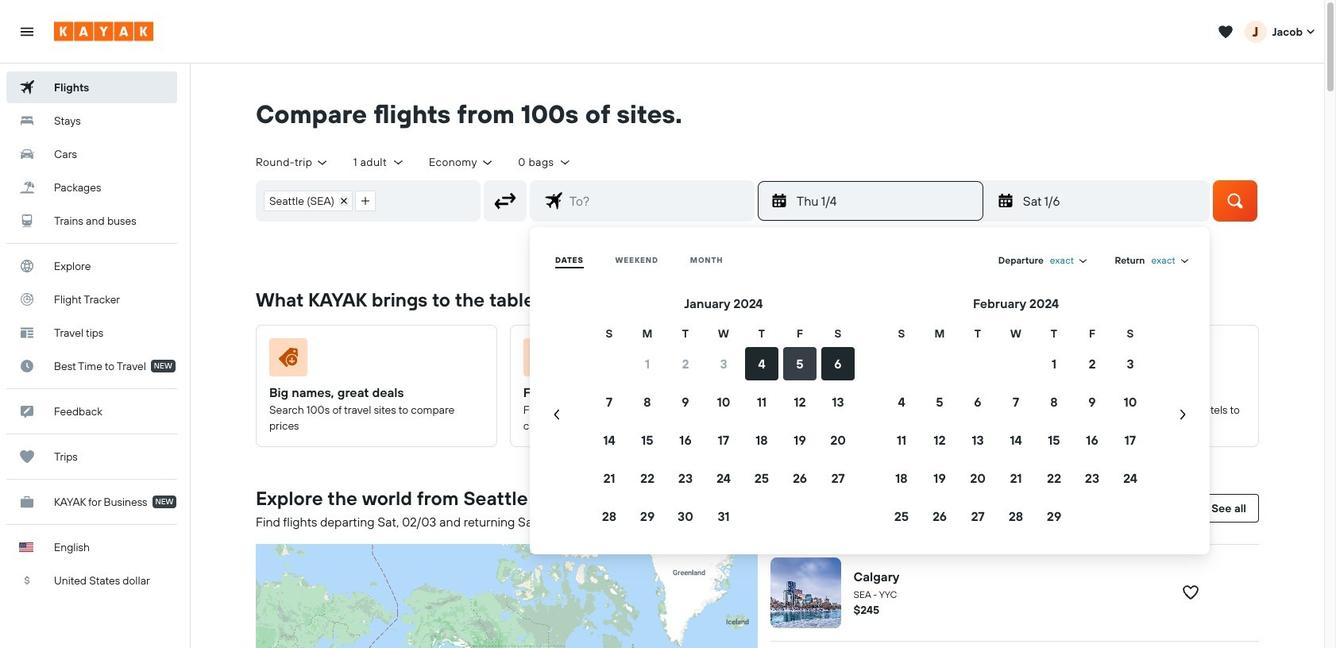 Task type: locate. For each thing, give the bounding box(es) containing it.
Flight destination input text field
[[563, 181, 754, 221]]

list item down trip type round-trip 'field'
[[264, 190, 353, 211]]

swap departure airport and destination airport image
[[490, 186, 520, 216]]

1 figure from the left
[[269, 338, 477, 383]]

calgary image
[[770, 557, 841, 628]]

map region
[[169, 410, 779, 648]]

2 list item from the left
[[355, 190, 376, 211]]

1 horizontal spatial list item
[[355, 190, 376, 211]]

thursday january 4th element
[[796, 191, 973, 210]]

list
[[257, 181, 383, 221]]

figure
[[269, 338, 477, 383], [523, 338, 731, 383], [777, 338, 985, 383], [1031, 338, 1239, 383]]

None field
[[1050, 254, 1089, 267], [1151, 254, 1191, 267], [1050, 254, 1089, 267], [1151, 254, 1191, 267]]

saturday january 6th element
[[1023, 191, 1199, 210]]

Flight origin input text field
[[383, 181, 480, 221]]

united states (english) image
[[19, 543, 33, 552]]

1 list item from the left
[[264, 190, 353, 211]]

menu
[[536, 246, 1203, 535]]

0 horizontal spatial list item
[[264, 190, 353, 211]]

3 figure from the left
[[777, 338, 985, 383]]

Cabin type Economy field
[[429, 155, 494, 170]]

list item right remove image
[[355, 190, 376, 211]]

list item
[[264, 190, 353, 211], [355, 190, 376, 211]]

remove image
[[340, 197, 348, 205]]



Task type: vqa. For each thing, say whether or not it's contained in the screenshot.
Explore a variety of stays carousel region
no



Task type: describe. For each thing, give the bounding box(es) containing it.
start date calendar input use left and right arrow keys to change day. use up and down arrow keys to change week. tab
[[536, 294, 1203, 535]]

4 figure from the left
[[1031, 338, 1239, 383]]

Trip type Round-trip field
[[256, 155, 329, 170]]

2 figure from the left
[[523, 338, 731, 383]]

Month radio
[[690, 255, 723, 265]]

Weekend radio
[[615, 255, 658, 265]]

navigation menu image
[[19, 23, 35, 39]]

Dates radio
[[555, 255, 584, 265]]



